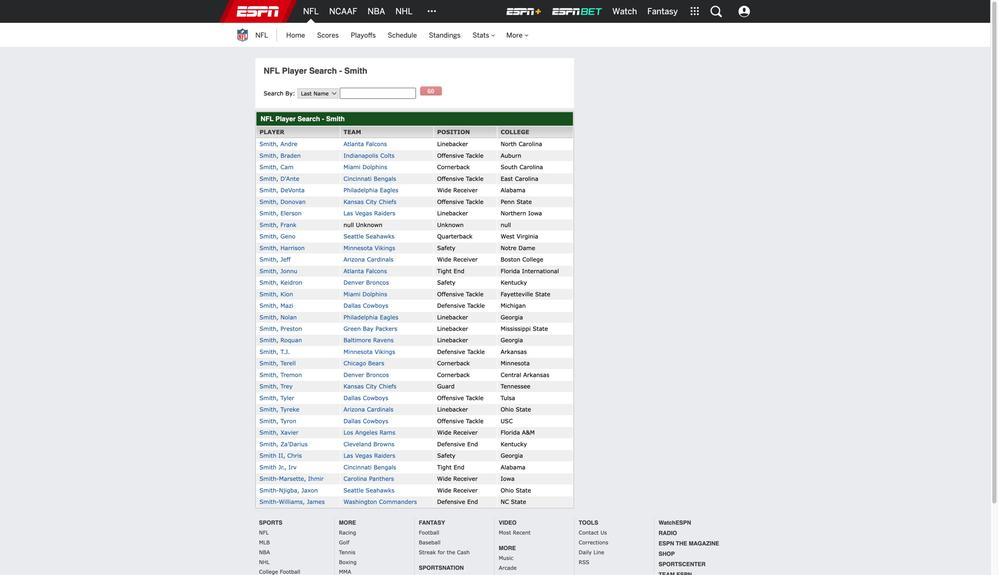 Task type: locate. For each thing, give the bounding box(es) containing it.
0 vertical spatial georgia
[[501, 314, 523, 321]]

0 vertical spatial defensive tackle
[[437, 302, 485, 309]]

vikings
[[375, 245, 395, 252], [375, 348, 395, 355]]

minnesota down null unknown at the top left
[[344, 245, 373, 252]]

2 atlanta falcons link from the top
[[344, 268, 387, 275]]

cincinnati bengals down the 'indianapolis colts'
[[344, 175, 396, 182]]

1 denver from the top
[[344, 279, 364, 286]]

0 vertical spatial atlanta falcons
[[344, 141, 387, 148]]

1 vertical spatial falcons
[[366, 268, 387, 275]]

kansas down 'chicago'
[[344, 383, 364, 390]]

1 vertical spatial seattle
[[344, 487, 364, 494]]

las vegas raiders down cleveland browns at the bottom of page
[[344, 452, 396, 459]]

3 dallas cowboys from the top
[[344, 418, 389, 425]]

2 philadelphia eagles link from the top
[[344, 314, 399, 321]]

1 vertical spatial dallas cowboys link
[[344, 395, 389, 402]]

smith, for smith, tyreke
[[260, 406, 279, 413]]

ohio state for linebacker
[[501, 406, 531, 413]]

2 ohio from the top
[[501, 487, 514, 494]]

mlb link
[[257, 538, 330, 548]]

1 chiefs from the top
[[379, 198, 397, 205]]

seahawks up washington commanders on the bottom
[[366, 487, 395, 494]]

kansas city chiefs for offensive tackle
[[344, 198, 397, 205]]

dallas down 'chicago'
[[344, 395, 361, 402]]

0 vertical spatial cornerback
[[437, 164, 470, 171]]

2 miami dolphins link from the top
[[344, 291, 387, 298]]

more inside "more music arcade"
[[499, 545, 516, 552]]

kansas city chiefs for guard
[[344, 383, 397, 390]]

smith, for smith, donovan
[[260, 198, 279, 205]]

state right nc
[[511, 499, 526, 506]]

city up null unknown at the top left
[[366, 198, 377, 205]]

by:
[[286, 90, 296, 97]]

2 tight from the top
[[437, 464, 452, 471]]

ohio state for wide receiver
[[501, 487, 531, 494]]

2 tight end from the top
[[437, 464, 465, 471]]

nfl up player
[[261, 115, 274, 123]]

carolina down college
[[519, 141, 543, 148]]

1 miami from the top
[[344, 164, 361, 171]]

21 smith, from the top
[[260, 372, 279, 379]]

1 falcons from the top
[[366, 141, 387, 148]]

more inside more racing golf tennis boxing mma
[[339, 520, 356, 526]]

0 horizontal spatial college
[[259, 569, 278, 575]]

1 dolphins from the top
[[363, 164, 387, 171]]

0 vertical spatial denver
[[344, 279, 364, 286]]

1 ohio from the top
[[501, 406, 514, 413]]

0 vertical spatial more
[[339, 520, 356, 526]]

2 cardinals from the top
[[367, 406, 394, 413]]

eagles up packers
[[380, 314, 399, 321]]

0 vertical spatial atlanta falcons link
[[344, 141, 387, 148]]

1 kansas city chiefs link from the top
[[344, 198, 397, 205]]

0 vertical spatial cowboys
[[363, 302, 389, 309]]

0 horizontal spatial nba
[[259, 549, 270, 556]]

27 smith, from the top
[[260, 441, 279, 448]]

smith- for njigba,
[[260, 487, 279, 494]]

smith, trey
[[260, 383, 293, 390]]

tremon
[[281, 372, 302, 379]]

2 kansas from the top
[[344, 383, 364, 390]]

florida down 'boston'
[[501, 268, 520, 275]]

vegas
[[355, 210, 372, 217], [355, 452, 372, 459]]

mississippi
[[501, 325, 531, 332]]

1 minnesota vikings from the top
[[344, 245, 395, 252]]

nfl up mlb
[[259, 530, 269, 536]]

nfl up home
[[303, 6, 319, 17]]

4 receiver from the top
[[454, 475, 478, 482]]

denver up green
[[344, 279, 364, 286]]

nfl player search - smith
[[264, 66, 368, 76], [261, 115, 345, 123]]

2 arizona cardinals link from the top
[[344, 406, 394, 413]]

smith left jr.,
[[260, 464, 277, 471]]

3 georgia from the top
[[501, 452, 523, 459]]

1 vertical spatial kentucky
[[501, 441, 527, 448]]

smith, up smith, elerson
[[260, 198, 279, 205]]

3 safety from the top
[[437, 452, 456, 459]]

0 vertical spatial minnesota
[[344, 245, 373, 252]]

state for washington commanders
[[511, 499, 526, 506]]

None text field
[[340, 88, 416, 99]]

15 smith, from the top
[[260, 302, 279, 309]]

offensive for fayetteville state
[[437, 291, 464, 298]]

2 denver from the top
[[344, 372, 364, 379]]

0 vertical spatial miami dolphins link
[[344, 164, 387, 171]]

smith, for smith, roquan
[[260, 337, 279, 344]]

player up player
[[276, 115, 296, 123]]

chiefs
[[379, 198, 397, 205], [379, 383, 397, 390]]

nfl link
[[298, 0, 324, 23], [235, 24, 268, 47], [257, 529, 330, 538]]

smith, kion
[[260, 291, 293, 298]]

cowboys
[[363, 302, 389, 309], [363, 395, 389, 402], [363, 418, 389, 425]]

more music arcade
[[499, 545, 517, 571]]

smith ii, chris
[[260, 452, 302, 459]]

receiver for florida a&m
[[454, 429, 478, 436]]

2 atlanta from the top
[[344, 268, 364, 275]]

smith, up smith, d'ante link
[[260, 164, 279, 171]]

1 vertical spatial nba
[[259, 549, 270, 556]]

1 receiver from the top
[[454, 187, 478, 194]]

georgia for baltimore ravens
[[501, 337, 523, 344]]

vikings down ravens
[[375, 348, 395, 355]]

vegas for smith, elerson
[[355, 210, 372, 217]]

0 vertical spatial seattle seahawks link
[[344, 233, 395, 240]]

smith, tremon
[[260, 372, 302, 379]]

smith, for smith, t.j.
[[260, 348, 279, 355]]

atlanta falcons
[[344, 141, 387, 148], [344, 268, 387, 275]]

smith, for smith, geno
[[260, 233, 279, 240]]

kentucky up fayetteville
[[501, 279, 527, 286]]

0 vertical spatial seattle
[[344, 233, 364, 240]]

miami dolphins for offensive tackle
[[344, 291, 387, 298]]

miami dolphins link up bay
[[344, 291, 387, 298]]

rss
[[579, 559, 590, 565]]

seattle seahawks down carolina panthers
[[344, 487, 395, 494]]

smith down playoffs 'link'
[[345, 66, 368, 76]]

2 cowboys from the top
[[363, 395, 389, 402]]

2 chiefs from the top
[[379, 383, 397, 390]]

alabama up 'penn state'
[[501, 187, 526, 194]]

las vegas raiders link for linebacker
[[344, 210, 396, 217]]

state for green bay packers
[[533, 325, 548, 332]]

1 horizontal spatial unknown
[[437, 221, 464, 228]]

magazine
[[689, 541, 720, 547]]

1 vertical spatial philadelphia
[[344, 314, 378, 321]]

2 vertical spatial dallas
[[344, 418, 361, 425]]

1 vertical spatial dallas
[[344, 395, 361, 402]]

arkansas
[[501, 348, 527, 355], [524, 372, 550, 379]]

4 offensive from the top
[[437, 291, 464, 298]]

florida for florida a&m
[[501, 429, 520, 436]]

vikings for defensive tackle
[[375, 348, 395, 355]]

broncos up green bay packers link
[[366, 279, 389, 286]]

1 atlanta falcons from the top
[[344, 141, 387, 148]]

smith, tremon link
[[260, 372, 302, 379]]

smith, for smith, d'ante
[[260, 175, 279, 182]]

2 linebacker from the top
[[437, 210, 468, 217]]

0 horizontal spatial nhl
[[259, 559, 270, 565]]

1 vertical spatial ohio state
[[501, 487, 531, 494]]

a&m
[[522, 429, 535, 436]]

seahawks down null unknown at the top left
[[366, 233, 395, 240]]

0 vertical spatial arizona
[[344, 256, 365, 263]]

wide receiver for florida a&m
[[437, 429, 478, 436]]

1 vertical spatial kansas city chiefs
[[344, 383, 397, 390]]

atlanta down null unknown at the top left
[[344, 268, 364, 275]]

dallas for smith, tyler
[[344, 395, 361, 402]]

tools contact us corrections daily line rss
[[579, 520, 609, 565]]

1 seattle seahawks from the top
[[344, 233, 395, 240]]

smith, down smith, tyron link
[[260, 429, 279, 436]]

dolphins
[[363, 164, 387, 171], [363, 291, 387, 298]]

kentucky
[[501, 279, 527, 286], [501, 441, 527, 448]]

1 vertical spatial broncos
[[366, 372, 389, 379]]

streak for the cash link
[[417, 548, 490, 558]]

1 vertical spatial defensive end
[[437, 499, 478, 506]]

5 smith, from the top
[[260, 187, 279, 194]]

smith, up smith, tyler
[[260, 383, 279, 390]]

0 vertical spatial eagles
[[380, 187, 399, 194]]

atlanta falcons link down null unknown at the top left
[[344, 268, 387, 275]]

kentucky for safety
[[501, 279, 527, 286]]

miami dolphins link for cornerback
[[344, 164, 387, 171]]

1 vertical spatial denver broncos link
[[344, 372, 389, 379]]

contact us link
[[576, 529, 650, 538]]

arizona up los
[[344, 406, 365, 413]]

georgia
[[501, 314, 523, 321], [501, 337, 523, 344], [501, 452, 523, 459]]

fayetteville state
[[501, 291, 551, 298]]

cincinnati bengals
[[344, 175, 396, 182], [344, 464, 396, 471]]

1 vertical spatial las vegas raiders
[[344, 452, 396, 459]]

1 vertical spatial las
[[344, 452, 353, 459]]

offensive tackle for tulsa
[[437, 395, 484, 402]]

nfl link up home
[[298, 0, 324, 23]]

raiders down browns
[[374, 452, 396, 459]]

2 seattle from the top
[[344, 487, 364, 494]]

smith, down smith, cam link
[[260, 175, 279, 182]]

bengals
[[374, 175, 396, 182], [374, 464, 396, 471]]

kansas city chiefs link for guard
[[344, 383, 397, 390]]

tennis link
[[337, 548, 410, 558]]

packers
[[376, 325, 398, 332]]

smith, for smith, nolan
[[260, 314, 279, 321]]

1 las from the top
[[344, 210, 353, 217]]

denver for smith, tremon
[[344, 372, 364, 379]]

14 smith, from the top
[[260, 291, 279, 298]]

0 vertical spatial search
[[309, 66, 337, 76]]

state right mississippi
[[533, 325, 548, 332]]

offensive tackle for fayetteville state
[[437, 291, 484, 298]]

eagles down the colts
[[380, 187, 399, 194]]

1 georgia from the top
[[501, 314, 523, 321]]

8 smith, from the top
[[260, 221, 279, 228]]

1 ohio state from the top
[[501, 406, 531, 413]]

1 broncos from the top
[[366, 279, 389, 286]]

1 vikings from the top
[[375, 245, 395, 252]]

0 vertical spatial cincinnati bengals
[[344, 175, 396, 182]]

0 vertical spatial denver broncos link
[[344, 279, 389, 286]]

denver broncos up bay
[[344, 279, 389, 286]]

philadelphia eagles link up 'green bay packers'
[[344, 314, 399, 321]]

arizona cardinals link up los angeles rams link
[[344, 406, 394, 413]]

0 vertical spatial philadelphia eagles link
[[344, 187, 399, 194]]

wide receiver for alabama
[[437, 187, 478, 194]]

1 denver broncos from the top
[[344, 279, 389, 286]]

nhl down mlb
[[259, 559, 270, 565]]

1 vertical spatial florida
[[501, 429, 520, 436]]

city down bears
[[366, 383, 377, 390]]

dolphins up green bay packers link
[[363, 291, 387, 298]]

minnesota vikings down baltimore ravens
[[344, 348, 395, 355]]

1 vertical spatial cowboys
[[363, 395, 389, 402]]

ohio
[[501, 406, 514, 413], [501, 487, 514, 494]]

smith, terell
[[260, 360, 296, 367]]

1 wide from the top
[[437, 187, 452, 194]]

1 philadelphia from the top
[[344, 187, 378, 194]]

smith, down smith, trey
[[260, 395, 279, 402]]

chiefs up null unknown at the top left
[[379, 198, 397, 205]]

2 vertical spatial nfl link
[[257, 529, 330, 538]]

4 smith, from the top
[[260, 175, 279, 182]]

smith, za'darius
[[260, 441, 308, 448]]

defensive for arkansas
[[437, 348, 466, 355]]

linebacker for northern
[[437, 210, 468, 217]]

college down mlb
[[259, 569, 278, 575]]

college football link
[[257, 568, 330, 575]]

smith-njigba, jaxon link
[[260, 487, 318, 494]]

state for seattle seahawks
[[516, 487, 531, 494]]

smith, up smith, geno
[[260, 221, 279, 228]]

1 vertical spatial atlanta
[[344, 268, 364, 275]]

broncos for safety
[[366, 279, 389, 286]]

0 vertical spatial nba link
[[363, 0, 391, 23]]

1 vertical spatial dallas cowboys
[[344, 395, 389, 402]]

minnesota vikings for safety
[[344, 245, 395, 252]]

2 miami from the top
[[344, 291, 361, 298]]

arizona cardinals up los angeles rams link
[[344, 406, 394, 413]]

cincinnati bengals link up carolina panthers
[[344, 464, 396, 471]]

1 vertical spatial arizona cardinals
[[344, 406, 394, 413]]

eagles
[[380, 187, 399, 194], [380, 314, 399, 321]]

raiders
[[374, 210, 396, 217], [374, 452, 396, 459]]

1 vertical spatial las vegas raiders link
[[344, 452, 396, 459]]

falcons down null unknown at the top left
[[366, 268, 387, 275]]

dallas cowboys
[[344, 302, 389, 309], [344, 395, 389, 402], [344, 418, 389, 425]]

1 vertical spatial miami dolphins link
[[344, 291, 387, 298]]

4 wide receiver from the top
[[437, 475, 478, 482]]

atlanta for smith, andre
[[344, 141, 364, 148]]

cam
[[281, 164, 294, 171]]

1 arizona cardinals from the top
[[344, 256, 394, 263]]

usc
[[501, 418, 513, 425]]

smith, for smith, braden
[[260, 152, 279, 159]]

0 vertical spatial kansas city chiefs link
[[344, 198, 397, 205]]

1 city from the top
[[366, 198, 377, 205]]

linebacker for north
[[437, 141, 468, 148]]

wide for seattle seahawks
[[437, 487, 452, 494]]

city for offensive tackle
[[366, 198, 377, 205]]

1 vertical spatial atlanta falcons
[[344, 268, 387, 275]]

0 vertical spatial falcons
[[366, 141, 387, 148]]

nba link up playoffs
[[363, 0, 391, 23]]

carolina
[[519, 141, 543, 148], [520, 164, 543, 171], [515, 175, 539, 182], [344, 475, 367, 482]]

west virginia
[[501, 233, 539, 240]]

smith, up smith, kion link
[[260, 279, 279, 286]]

las up null unknown at the top left
[[344, 210, 353, 217]]

smith, down smith, xavier link
[[260, 441, 279, 448]]

smith, up smith, frank
[[260, 210, 279, 217]]

corrections
[[579, 540, 609, 546]]

nhl up schedule
[[396, 6, 413, 17]]

1 vertical spatial tight end
[[437, 464, 465, 471]]

smith, down smith, frank
[[260, 233, 279, 240]]

2 defensive from the top
[[437, 348, 466, 355]]

smith, down smith, tyler
[[260, 406, 279, 413]]

nba
[[368, 6, 385, 17], [259, 549, 270, 556]]

wide for carolina panthers
[[437, 475, 452, 482]]

0 vertical spatial safety
[[437, 245, 456, 252]]

0 vertical spatial ohio
[[501, 406, 514, 413]]

seattle for smith, geno
[[344, 233, 364, 240]]

defensive for michigan
[[437, 302, 466, 309]]

2 minnesota vikings link from the top
[[344, 348, 395, 355]]

defensive for nc state
[[437, 499, 466, 506]]

miami dolphins down the 'indianapolis colts'
[[344, 164, 387, 171]]

minnesota vikings down null unknown at the top left
[[344, 245, 395, 252]]

cincinnati down indianapolis
[[344, 175, 372, 182]]

playoffs link
[[346, 24, 381, 47]]

philadelphia eagles down the 'indianapolis colts'
[[344, 187, 399, 194]]

2 bengals from the top
[[374, 464, 396, 471]]

0 vertical spatial smith-
[[260, 475, 279, 482]]

minnesota vikings link for defensive tackle
[[344, 348, 395, 355]]

nfl link down sports link
[[257, 529, 330, 538]]

3 offensive from the top
[[437, 198, 464, 205]]

dolphins for offensive tackle
[[363, 291, 387, 298]]

dallas up green
[[344, 302, 361, 309]]

denver broncos for tremon
[[344, 372, 389, 379]]

ohio up nc
[[501, 487, 514, 494]]

2 vertical spatial cornerback
[[437, 372, 470, 379]]

las vegas raiders link
[[344, 210, 396, 217], [344, 452, 396, 459]]

2 defensive tackle from the top
[[437, 348, 485, 355]]

smith, donovan
[[260, 198, 306, 205]]

smith- for marsette,
[[260, 475, 279, 482]]

kansas city chiefs link up null unknown at the top left
[[344, 198, 397, 205]]

2 vertical spatial search
[[298, 115, 320, 123]]

miami dolphins up bay
[[344, 291, 387, 298]]

2 null from the left
[[501, 221, 511, 228]]

tyreke
[[281, 406, 300, 413]]

1 kansas city chiefs from the top
[[344, 198, 397, 205]]

nba link up college football link
[[257, 548, 330, 558]]

football down mlb link
[[280, 569, 300, 575]]

19 smith, from the top
[[260, 348, 279, 355]]

cincinnati for smith jr., irv
[[344, 464, 372, 471]]

atlanta falcons down null unknown at the top left
[[344, 268, 387, 275]]

smith, jeff link
[[260, 256, 291, 263]]

cowboys up green bay packers link
[[363, 302, 389, 309]]

tackle for michigan
[[468, 302, 485, 309]]

1 eagles from the top
[[380, 187, 399, 194]]

0 vertical spatial arizona cardinals
[[344, 256, 394, 263]]

2 raiders from the top
[[374, 452, 396, 459]]

florida a&m
[[501, 429, 535, 436]]

1 safety from the top
[[437, 245, 456, 252]]

1 horizontal spatial null
[[501, 221, 511, 228]]

seahawks for quarterback
[[366, 233, 395, 240]]

0 vertical spatial chiefs
[[379, 198, 397, 205]]

defensive tackle for arkansas
[[437, 348, 485, 355]]

vikings down null unknown at the top left
[[375, 245, 395, 252]]

1 arizona from the top
[[344, 256, 365, 263]]

braden
[[281, 152, 301, 159]]

sportscenter
[[659, 562, 706, 568]]

eagles for wide receiver
[[380, 187, 399, 194]]

1 vertical spatial cincinnati
[[344, 464, 372, 471]]

kentucky down florida a&m
[[501, 441, 527, 448]]

nfl link for ncaaf
[[298, 0, 324, 23]]

1 vertical spatial kansas city chiefs link
[[344, 383, 397, 390]]

0 vertical spatial seattle seahawks
[[344, 233, 395, 240]]

1 vertical spatial minnesota vikings
[[344, 348, 395, 355]]

0 horizontal spatial football
[[280, 569, 300, 575]]

2 cincinnati from the top
[[344, 464, 372, 471]]

atlanta falcons up indianapolis colts link
[[344, 141, 387, 148]]

wide for philadelphia eagles
[[437, 187, 452, 194]]

3 defensive from the top
[[437, 441, 466, 448]]

streak
[[419, 549, 436, 556]]

1 vertical spatial nfl link
[[235, 24, 268, 47]]

florida
[[501, 268, 520, 275], [501, 429, 520, 436]]

wide receiver for boston college
[[437, 256, 478, 263]]

2 cincinnati bengals link from the top
[[344, 464, 396, 471]]

smith-williams, james link
[[260, 499, 325, 506]]

philadelphia down indianapolis
[[344, 187, 378, 194]]

falcons
[[366, 141, 387, 148], [366, 268, 387, 275]]

0 vertical spatial minnesota vikings
[[344, 245, 395, 252]]

0 vertical spatial tight end
[[437, 268, 465, 275]]

smith, for smith, preston
[[260, 325, 279, 332]]

2 vertical spatial georgia
[[501, 452, 523, 459]]

1 atlanta falcons link from the top
[[344, 141, 387, 148]]

0 vertical spatial las
[[344, 210, 353, 217]]

miami dolphins link down the 'indianapolis colts'
[[344, 164, 387, 171]]

alabama
[[501, 187, 526, 194], [501, 464, 526, 471]]

0 vertical spatial seahawks
[[366, 233, 395, 240]]

20 smith, from the top
[[260, 360, 279, 367]]

1 miami dolphins link from the top
[[344, 164, 387, 171]]

0 vertical spatial kansas
[[344, 198, 364, 205]]

18 smith, from the top
[[260, 337, 279, 344]]

smith, down smith, t.j. link
[[260, 360, 279, 367]]

watchespn link
[[659, 519, 730, 528]]

nhl link down mlb link
[[257, 558, 330, 568]]

0 vertical spatial denver broncos
[[344, 279, 389, 286]]

cardinals down null unknown at the top left
[[367, 256, 394, 263]]

1 vertical spatial atlanta falcons link
[[344, 268, 387, 275]]

mma
[[339, 569, 351, 575]]

1 offensive from the top
[[437, 152, 464, 159]]

0 vertical spatial vikings
[[375, 245, 395, 252]]

1 vertical spatial cardinals
[[367, 406, 394, 413]]

ohio state down tulsa at the bottom of the page
[[501, 406, 531, 413]]

2 offensive from the top
[[437, 175, 464, 182]]

0 vertical spatial dallas
[[344, 302, 361, 309]]

ravens
[[373, 337, 394, 344]]

carolina up washington
[[344, 475, 367, 482]]

guard
[[437, 383, 455, 390]]

2 safety from the top
[[437, 279, 456, 286]]

fantasy link
[[419, 519, 490, 528]]

safety for denver broncos
[[437, 279, 456, 286]]

north carolina
[[501, 141, 543, 148]]

northern
[[501, 210, 526, 217]]

video most recent
[[499, 520, 531, 536]]

denver broncos link down chicago bears link
[[344, 372, 389, 379]]

2 vertical spatial dallas cowboys link
[[344, 418, 389, 425]]

None submit
[[420, 86, 451, 96]]

1 florida from the top
[[501, 268, 520, 275]]

sportsnation link
[[419, 564, 490, 572]]

denver broncos link for smith, tremon
[[344, 372, 389, 379]]

smith, up smith, t.j.
[[260, 337, 279, 344]]

1 horizontal spatial nba
[[368, 6, 385, 17]]

25 smith, from the top
[[260, 418, 279, 425]]

smith, down smith, kion link
[[260, 302, 279, 309]]

1 vertical spatial eagles
[[380, 314, 399, 321]]

1 vertical spatial seattle seahawks
[[344, 487, 395, 494]]

smith, for smith, jeff
[[260, 256, 279, 263]]

cincinnati for smith, d'ante
[[344, 175, 372, 182]]

1 vertical spatial nfl player search - smith
[[261, 115, 345, 123]]

college inside the sports nfl mlb nba nhl college football
[[259, 569, 278, 575]]

2 dallas cowboys link from the top
[[344, 395, 389, 402]]

1 vertical spatial nba link
[[257, 548, 330, 558]]

2 wide receiver from the top
[[437, 256, 478, 263]]

9 smith, from the top
[[260, 233, 279, 240]]

0 vertical spatial philadelphia
[[344, 187, 378, 194]]

carolina panthers link
[[344, 475, 394, 482]]

0 vertical spatial dallas cowboys link
[[344, 302, 389, 309]]

angeles
[[355, 429, 378, 436]]

las down cleveland
[[344, 452, 353, 459]]

fayetteville
[[501, 291, 533, 298]]

1 smith, from the top
[[260, 141, 279, 148]]

3 wide receiver from the top
[[437, 429, 478, 436]]

dallas up los
[[344, 418, 361, 425]]

baltimore
[[344, 337, 371, 344]]

2 smith, from the top
[[260, 152, 279, 159]]

1 vertical spatial seattle seahawks link
[[344, 487, 395, 494]]

1 arizona cardinals link from the top
[[344, 256, 394, 263]]

1 vertical spatial alabama
[[501, 464, 526, 471]]

26 smith, from the top
[[260, 429, 279, 436]]

smith, for smith, kion
[[260, 291, 279, 298]]

smith, for smith, xavier
[[260, 429, 279, 436]]

3 wide from the top
[[437, 429, 452, 436]]

shop
[[659, 551, 675, 558]]

smith, tyreke
[[260, 406, 300, 413]]

1 vertical spatial miami
[[344, 291, 361, 298]]

0 horizontal spatial -
[[322, 115, 324, 123]]

smith, tyler
[[260, 395, 294, 402]]

stats link
[[468, 24, 500, 47]]

arizona for smith, tyreke
[[344, 406, 365, 413]]

wide for los angeles rams
[[437, 429, 452, 436]]

0 vertical spatial miami
[[344, 164, 361, 171]]

smith, for smith, andre
[[260, 141, 279, 148]]

6 linebacker from the top
[[437, 406, 468, 413]]

0 horizontal spatial more
[[339, 520, 356, 526]]

smith, down player
[[260, 141, 279, 148]]

24 smith, from the top
[[260, 406, 279, 413]]

boston
[[501, 256, 521, 263]]

1 vertical spatial denver broncos
[[344, 372, 389, 379]]

florida down usc
[[501, 429, 520, 436]]

smith- for williams,
[[260, 499, 279, 506]]

1 philadelphia eagles from the top
[[344, 187, 399, 194]]

bengals for offensive
[[374, 175, 396, 182]]

2 kansas city chiefs from the top
[[344, 383, 397, 390]]

1 defensive tackle from the top
[[437, 302, 485, 309]]

smith, for smith, cam
[[260, 164, 279, 171]]

kansas city chiefs up null unknown at the top left
[[344, 198, 397, 205]]

1 dallas from the top
[[344, 302, 361, 309]]

green
[[344, 325, 361, 332]]

2 dallas cowboys from the top
[[344, 395, 389, 402]]

position
[[437, 129, 470, 136]]

arkansas down mississippi
[[501, 348, 527, 355]]

1 seahawks from the top
[[366, 233, 395, 240]]

1 vertical spatial chiefs
[[379, 383, 397, 390]]

alabama for wide receiver
[[501, 187, 526, 194]]

arizona cardinals link for wide receiver
[[344, 256, 394, 263]]

nfl
[[303, 6, 319, 17], [256, 31, 268, 40], [264, 66, 280, 76], [261, 115, 274, 123], [259, 530, 269, 536]]

smith, devonta
[[260, 187, 305, 194]]

nhl link
[[391, 0, 418, 23], [257, 558, 330, 568]]

0 horizontal spatial unknown
[[356, 221, 383, 228]]

1 horizontal spatial nhl link
[[391, 0, 418, 23]]

cincinnati bengals link for offensive tackle
[[344, 175, 396, 182]]

smith, up smith, xavier
[[260, 418, 279, 425]]

miami dolphins for cornerback
[[344, 164, 387, 171]]

2 georgia from the top
[[501, 337, 523, 344]]

seattle up washington
[[344, 487, 364, 494]]

4 wide from the top
[[437, 475, 452, 482]]

minnesota for smith, harrison
[[344, 245, 373, 252]]

3 receiver from the top
[[454, 429, 478, 436]]

trey
[[281, 383, 293, 390]]

kansas city chiefs link
[[344, 198, 397, 205], [344, 383, 397, 390]]

denver broncos
[[344, 279, 389, 286], [344, 372, 389, 379]]

south carolina
[[501, 164, 543, 171]]

defensive end
[[437, 441, 478, 448], [437, 499, 478, 506]]

mlb
[[259, 540, 270, 546]]

carolina up east carolina
[[520, 164, 543, 171]]

tackle
[[466, 152, 484, 159], [466, 175, 484, 182], [466, 198, 484, 205], [466, 291, 484, 298], [468, 302, 485, 309], [468, 348, 485, 355], [466, 395, 484, 402], [466, 418, 484, 425]]

2 ohio state from the top
[[501, 487, 531, 494]]

denver broncos down chicago bears link
[[344, 372, 389, 379]]

alabama up nc state
[[501, 464, 526, 471]]

college
[[501, 129, 530, 136]]

smith, for smith, jonnu
[[260, 268, 279, 275]]

safety for las vegas raiders
[[437, 452, 456, 459]]

1 vertical spatial cornerback
[[437, 360, 470, 367]]

vegas for smith ii, chris
[[355, 452, 372, 459]]

seattle down null unknown at the top left
[[344, 233, 364, 240]]

1 defensive end from the top
[[437, 441, 478, 448]]

smith- down smith jr., irv
[[260, 487, 279, 494]]

1 smith- from the top
[[260, 475, 279, 482]]



Task type: vqa. For each thing, say whether or not it's contained in the screenshot.
Safety
yes



Task type: describe. For each thing, give the bounding box(es) containing it.
tennis
[[339, 549, 356, 556]]

0 vertical spatial nfl player search - smith
[[264, 66, 368, 76]]

broncos for cornerback
[[366, 372, 389, 379]]

football inside 'fantasy football baseball streak for the cash'
[[419, 530, 440, 536]]

nba inside the sports nfl mlb nba nhl college football
[[259, 549, 270, 556]]

dallas cowboys for mazi
[[344, 302, 389, 309]]

0 vertical spatial arkansas
[[501, 348, 527, 355]]

offensive tackle for penn state
[[437, 198, 484, 205]]

golf
[[339, 540, 350, 546]]

seattle seahawks link for smith-njigba, jaxon
[[344, 487, 395, 494]]

3 linebacker from the top
[[437, 314, 468, 321]]

smith, for smith, tyler
[[260, 395, 279, 402]]

smith, andre link
[[260, 141, 298, 148]]

receiver for iowa
[[454, 475, 478, 482]]

0 vertical spatial iowa
[[528, 210, 542, 217]]

nfl left home 'link'
[[256, 31, 268, 40]]

tyron
[[281, 418, 297, 425]]

falcons for linebacker
[[366, 141, 387, 148]]

smith, jonnu link
[[260, 268, 298, 275]]

keidron
[[281, 279, 302, 286]]

notre dame
[[501, 245, 536, 252]]

stats
[[473, 31, 490, 40]]

smith ii, chris link
[[260, 452, 302, 459]]

line
[[594, 549, 605, 556]]

smith up team
[[326, 115, 345, 123]]

denver broncos for keidron
[[344, 279, 389, 286]]

smith, tyler link
[[260, 395, 294, 402]]

video link
[[499, 519, 570, 528]]

smith, keidron link
[[260, 279, 302, 286]]

sports link
[[259, 519, 330, 528]]

shop link
[[659, 550, 730, 559]]

0 vertical spatial nba
[[368, 6, 385, 17]]

alabama for tight end
[[501, 464, 526, 471]]

dallas cowboys link for smith, tyron
[[344, 418, 389, 425]]

denver for smith, keidron
[[344, 279, 364, 286]]

arizona cardinals for linebacker
[[344, 406, 394, 413]]

d'ante
[[281, 175, 299, 182]]

1 vertical spatial player
[[276, 115, 296, 123]]

receiver for boston college
[[454, 256, 478, 263]]

kansas city chiefs link for offensive tackle
[[344, 198, 397, 205]]

sportscenter link
[[659, 561, 730, 569]]

fantasy football baseball streak for the cash
[[419, 520, 470, 556]]

cardinals for linebacker
[[367, 406, 394, 413]]

kion
[[281, 291, 293, 298]]

nfl inside the sports nfl mlb nba nhl college football
[[259, 530, 269, 536]]

arizona for smith, jeff
[[344, 256, 365, 263]]

0 vertical spatial college
[[523, 256, 544, 263]]

roquan
[[281, 337, 302, 344]]

washington commanders link
[[344, 499, 417, 506]]

smith, nolan link
[[260, 314, 297, 321]]

indianapolis
[[344, 152, 379, 159]]

seattle seahawks for smith-njigba, jaxon
[[344, 487, 395, 494]]

smith-marsette, ihmir link
[[260, 475, 324, 482]]

offensive for auburn
[[437, 152, 464, 159]]

tackle for auburn
[[466, 152, 484, 159]]

smith, for smith, tremon
[[260, 372, 279, 379]]

smith, preston
[[260, 325, 302, 332]]

tight for atlanta falcons
[[437, 268, 452, 275]]

smith, nolan
[[260, 314, 297, 321]]

falcons for tight end
[[366, 268, 387, 275]]

miami for smith, kion
[[344, 291, 361, 298]]

smith, frank link
[[260, 221, 297, 228]]

dallas cowboys for tyron
[[344, 418, 389, 425]]

1 vertical spatial arkansas
[[524, 372, 550, 379]]

smith jr., irv
[[260, 464, 297, 471]]

smith, for smith, frank
[[260, 221, 279, 228]]

notre
[[501, 245, 517, 252]]

5 linebacker from the top
[[437, 337, 468, 344]]

cardinals for wide receiver
[[367, 256, 394, 263]]

linebacker for ohio
[[437, 406, 468, 413]]

bengals for tight
[[374, 464, 396, 471]]

wide receiver for ohio state
[[437, 487, 478, 494]]

vikings for safety
[[375, 245, 395, 252]]

0 vertical spatial player
[[282, 66, 307, 76]]

chris
[[287, 452, 302, 459]]

end for kentucky
[[468, 441, 478, 448]]

arizona cardinals link for linebacker
[[344, 406, 394, 413]]

1 horizontal spatial -
[[339, 66, 342, 76]]

colts
[[381, 152, 395, 159]]

end for alabama
[[454, 464, 465, 471]]

smith, roquan
[[260, 337, 302, 344]]

1 vertical spatial nhl link
[[257, 558, 330, 568]]

philadelphia for smith, devonta
[[344, 187, 378, 194]]

most recent link
[[496, 529, 570, 538]]

philadelphia for smith, nolan
[[344, 314, 378, 321]]

mazi
[[281, 302, 293, 309]]

xavier
[[281, 429, 299, 436]]

seattle for smith-njigba, jaxon
[[344, 487, 364, 494]]

nfl up search by:
[[264, 66, 280, 76]]

tackle for fayetteville state
[[466, 291, 484, 298]]

jonnu
[[281, 268, 298, 275]]

smith, for smith, tyron
[[260, 418, 279, 425]]

smith, keidron
[[260, 279, 302, 286]]

ii,
[[279, 452, 285, 459]]

smith, for smith, keidron
[[260, 279, 279, 286]]

cowboys for mazi
[[363, 302, 389, 309]]

atlanta for smith, jonnu
[[344, 268, 364, 275]]

ohio for wide receiver
[[501, 487, 514, 494]]

espn the magazine link
[[659, 540, 730, 548]]

fantasy
[[419, 520, 445, 526]]

scores link
[[312, 24, 344, 47]]

sportsnation
[[419, 565, 464, 571]]

offensive for tulsa
[[437, 395, 464, 402]]

green bay packers link
[[344, 325, 398, 332]]

smith, andre
[[260, 141, 298, 148]]

state for miami dolphins
[[536, 291, 551, 298]]

team
[[344, 129, 361, 136]]

smith left ii,
[[260, 452, 277, 459]]

cleveland
[[344, 441, 372, 448]]

2 unknown from the left
[[437, 221, 464, 228]]

north
[[501, 141, 517, 148]]

smith, elerson link
[[260, 210, 302, 217]]

dallas for smith, tyron
[[344, 418, 361, 425]]

1 vertical spatial search
[[264, 90, 284, 97]]

minnesota vikings for defensive tackle
[[344, 348, 395, 355]]

espn
[[659, 541, 675, 547]]

atlanta falcons link for smith, jonnu
[[344, 268, 387, 275]]

2 cornerback from the top
[[437, 360, 470, 367]]

0 vertical spatial nhl
[[396, 6, 413, 17]]

smith, cam link
[[260, 164, 294, 171]]

defensive tackle for michigan
[[437, 302, 485, 309]]

null for null unknown
[[344, 221, 354, 228]]

nhl inside the sports nfl mlb nba nhl college football
[[259, 559, 270, 565]]

dallas cowboys link for smith, tyler
[[344, 395, 389, 402]]

wide for arizona cardinals
[[437, 256, 452, 263]]

0 horizontal spatial iowa
[[501, 475, 515, 482]]

tight end for florida international
[[437, 268, 465, 275]]

home
[[286, 31, 305, 40]]

cincinnati bengals for offensive tackle
[[344, 175, 396, 182]]

carolina for south carolina
[[520, 164, 543, 171]]

schedule
[[388, 31, 417, 40]]

defensive for kentucky
[[437, 441, 466, 448]]

washington
[[344, 499, 377, 506]]

georgia for philadelphia eagles
[[501, 314, 523, 321]]

terell
[[281, 360, 296, 367]]

smith, for smith, mazi
[[260, 302, 279, 309]]

football inside the sports nfl mlb nba nhl college football
[[280, 569, 300, 575]]

indianapolis colts
[[344, 152, 395, 159]]

florida international
[[501, 268, 559, 275]]

kentucky for defensive end
[[501, 441, 527, 448]]

offensive tackle for auburn
[[437, 152, 484, 159]]

tulsa
[[501, 395, 516, 402]]

frank
[[281, 221, 297, 228]]

smith, d'ante link
[[260, 175, 299, 182]]

smith, jonnu
[[260, 268, 298, 275]]

las vegas raiders for linebacker
[[344, 210, 396, 217]]

1 vertical spatial -
[[322, 115, 324, 123]]

null for null
[[501, 221, 511, 228]]

los
[[344, 429, 353, 436]]

smith, d'ante
[[260, 175, 299, 182]]

marsette,
[[279, 475, 306, 482]]

east carolina
[[501, 175, 539, 182]]

watch link
[[608, 0, 643, 23]]

offensive for east carolina
[[437, 175, 464, 182]]

0 horizontal spatial nba link
[[257, 548, 330, 558]]

radio
[[659, 530, 677, 537]]

seahawks for wide receiver
[[366, 487, 395, 494]]

smith, mazi
[[260, 302, 293, 309]]

tackle for east carolina
[[466, 175, 484, 182]]

golf link
[[337, 538, 410, 548]]

panthers
[[369, 475, 394, 482]]

tools
[[579, 520, 599, 526]]

1 unknown from the left
[[356, 221, 383, 228]]

the
[[447, 549, 455, 556]]

dallas cowboys for tyler
[[344, 395, 389, 402]]

browns
[[374, 441, 395, 448]]

ohio for linebacker
[[501, 406, 514, 413]]

nfl link for home
[[235, 24, 268, 47]]

city for guard
[[366, 383, 377, 390]]

smith, geno
[[260, 233, 296, 240]]

sports nfl mlb nba nhl college football
[[259, 520, 300, 575]]

more link
[[339, 519, 410, 528]]

tackle for penn state
[[466, 198, 484, 205]]

2 vertical spatial minnesota
[[501, 360, 530, 367]]

home link
[[281, 24, 310, 47]]

za'darius
[[281, 441, 308, 448]]

racing
[[339, 530, 356, 536]]

dolphins for cornerback
[[363, 164, 387, 171]]

minnesota vikings link for safety
[[344, 245, 395, 252]]

quarterback
[[437, 233, 473, 240]]

smith, for smith, devonta
[[260, 187, 279, 194]]

philadelphia eagles link for linebacker
[[344, 314, 399, 321]]

more link
[[502, 24, 533, 47]]

offensive for penn state
[[437, 198, 464, 205]]

jr.,
[[279, 464, 287, 471]]

offensive tackle for usc
[[437, 418, 484, 425]]

denver broncos link for smith, keidron
[[344, 279, 389, 286]]



